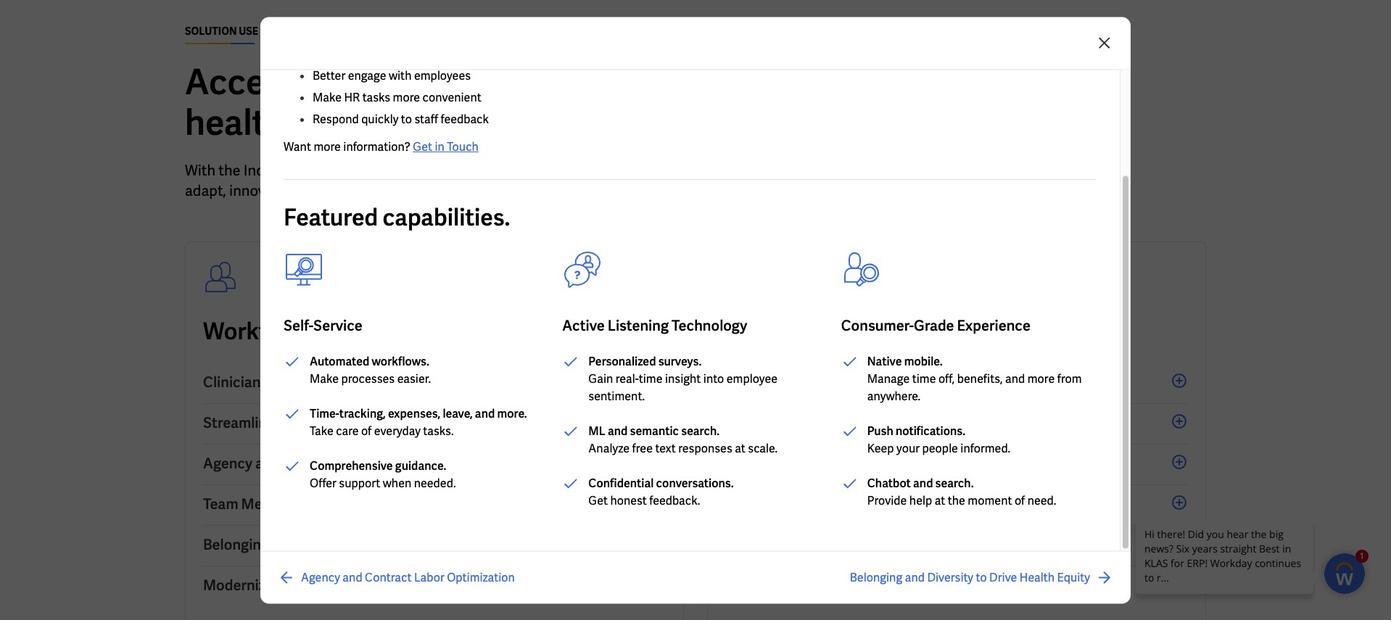 Task type: describe. For each thing, give the bounding box(es) containing it.
management inside button
[[950, 454, 1038, 473]]

sentiment.
[[589, 389, 645, 404]]

global
[[602, 161, 641, 180]]

1 you from the left
[[480, 161, 504, 180]]

confidential
[[589, 476, 654, 491]]

member
[[241, 495, 297, 514]]

transformation.
[[586, 181, 688, 200]]

proactive
[[726, 536, 789, 554]]

make inside 'better engage with employees make hr tasks more convenient respond quickly to staff feedback'
[[313, 90, 342, 105]]

1 vertical spatial agency and contract labor optimization button
[[278, 569, 515, 586]]

quickly
[[361, 112, 399, 127]]

employee
[[727, 372, 778, 387]]

comprehensive guidance. offer support when needed.
[[310, 459, 456, 491]]

chatbot
[[868, 476, 911, 491]]

clinically integrated supply chain
[[726, 373, 947, 392]]

with for solutions
[[455, 59, 525, 104]]

experience for grade
[[958, 316, 1031, 335]]

technology
[[672, 316, 748, 335]]

contract inside featured capabilities. dialog
[[365, 570, 412, 585]]

to down proactive contract management 'button'
[[976, 570, 987, 585]]

people
[[923, 441, 959, 456]]

belonging and diversity to drive health equity inside featured capabilities. dialog
[[850, 570, 1091, 585]]

and inside supplier- and supply-related risk management button
[[788, 454, 813, 473]]

and inside team member experience and well-being button
[[376, 495, 401, 514]]

clinician engagement and retention
[[203, 373, 443, 392]]

grade
[[914, 316, 955, 335]]

streamlined recruiting and onboarding
[[203, 414, 464, 432]]

at inside ml and semantic search. analyze free text responses at scale.
[[735, 441, 746, 456]]

your inside with the industry accelerator for healthcare, you benefit from a global ecosystem of partners to help you adapt, innovate, and scale—all while fast-tracking your digital transformation.
[[511, 181, 540, 200]]

more for native
[[1028, 372, 1055, 387]]

0 horizontal spatial for
[[318, 316, 348, 347]]

at inside chatbot and search. provide help at the moment of need.
[[935, 493, 946, 509]]

0 horizontal spatial belonging and diversity to drive health equity button
[[203, 526, 666, 567]]

featured capabilities.
[[284, 202, 510, 233]]

equity inside featured capabilities. dialog
[[1058, 570, 1091, 585]]

0 vertical spatial get
[[413, 139, 432, 155]]

workforce for the future of health
[[203, 316, 563, 347]]

listening
[[608, 316, 669, 335]]

1 horizontal spatial the
[[353, 316, 388, 347]]

clinically
[[726, 373, 786, 392]]

1 vertical spatial health
[[416, 536, 461, 554]]

supply for healthcare
[[944, 316, 1016, 347]]

optimized automated replenishment
[[726, 576, 974, 595]]

agency and contract labor optimization inside featured capabilities. dialog
[[301, 570, 515, 585]]

make inside automated workflows. make processes easier.
[[310, 372, 339, 387]]

while
[[387, 181, 422, 200]]

benefits,
[[958, 372, 1003, 387]]

anywhere.
[[868, 389, 921, 404]]

0 vertical spatial labor
[[345, 454, 384, 473]]

0 vertical spatial agency
[[203, 454, 253, 473]]

resilient healthcare supply chain
[[726, 316, 1083, 347]]

workforce
[[203, 316, 314, 347]]

need.
[[1028, 493, 1057, 509]]

and inside time-tracking, expenses, leave, and more. take care of everyday tasks.
[[475, 406, 495, 422]]

the inside with the industry accelerator for healthcare, you benefit from a global ecosystem of partners to help you adapt, innovate, and scale—all while fast-tracking your digital transformation.
[[219, 161, 241, 180]]

management inside 'button'
[[854, 536, 942, 554]]

diversity inside featured capabilities. dialog
[[928, 570, 974, 585]]

comprehensive
[[310, 459, 393, 474]]

supplier- and supply-related risk management
[[726, 454, 1038, 473]]

from for benefit
[[557, 161, 587, 180]]

healthcare.
[[185, 100, 363, 145]]

0 horizontal spatial diversity
[[300, 536, 359, 554]]

hr inside 'better engage with employees make hr tasks more convenient respond quickly to staff feedback'
[[344, 90, 360, 105]]

supplier diversity and engagement button
[[726, 485, 1189, 526]]

automated workflows. make processes easier.
[[310, 354, 431, 387]]

everyday
[[374, 424, 421, 439]]

team
[[203, 495, 238, 514]]

related
[[865, 454, 916, 473]]

with for employees
[[389, 68, 412, 83]]

digital
[[543, 181, 583, 200]]

integrated
[[789, 373, 858, 392]]

tracking
[[454, 181, 507, 200]]

modernized hr service delivery
[[203, 576, 413, 595]]

better engage with employees make hr tasks more convenient respond quickly to staff feedback
[[313, 68, 489, 127]]

for inside with the industry accelerator for healthcare, you benefit from a global ecosystem of partners to help you adapt, innovate, and scale—all while fast-tracking your digital transformation.
[[381, 161, 399, 180]]

diversity inside button
[[784, 495, 842, 514]]

retention
[[377, 373, 443, 392]]

supplier
[[726, 495, 781, 514]]

capabilities.
[[383, 202, 510, 233]]

semantic
[[630, 424, 679, 439]]

drive for belonging and diversity to drive health equity button within featured capabilities. dialog
[[990, 570, 1018, 585]]

staff
[[415, 112, 438, 127]]

service inside featured capabilities. dialog
[[314, 316, 363, 335]]

mobile.
[[905, 354, 943, 369]]

partners
[[734, 161, 790, 180]]

to up delivery
[[362, 536, 376, 554]]

leave,
[[443, 406, 473, 422]]

replenishment
[[874, 576, 974, 595]]

featured
[[284, 202, 378, 233]]

optimized automated replenishment button
[[726, 567, 1189, 607]]

scale.
[[748, 441, 778, 456]]

chain for clinically integrated supply chain
[[908, 373, 947, 392]]

push notifications. keep your people informed.
[[868, 424, 1011, 456]]

time-tracking, expenses, leave, and more. take care of everyday tasks.
[[310, 406, 527, 439]]

0 horizontal spatial belonging
[[203, 536, 269, 554]]

and inside supplier diversity and engagement button
[[845, 495, 870, 514]]

search. inside ml and semantic search. analyze free text responses at scale.
[[682, 424, 720, 439]]

moment
[[968, 493, 1013, 509]]

clinically integrated supply chain button
[[726, 364, 1189, 404]]

expenses,
[[388, 406, 441, 422]]

to inside with the industry accelerator for healthcare, you benefit from a global ecosystem of partners to help you adapt, innovate, and scale—all while fast-tracking your digital transformation.
[[793, 161, 807, 180]]

being
[[437, 495, 474, 514]]

resilient
[[726, 316, 818, 347]]

0 vertical spatial optimization
[[387, 454, 472, 473]]

0 vertical spatial agency and contract labor optimization button
[[203, 445, 666, 485]]

consumer-
[[842, 316, 914, 335]]

accelerate value with solutions made for healthcare.
[[185, 59, 827, 145]]

value-
[[726, 414, 767, 432]]

proactive contract management button
[[726, 526, 1189, 567]]

streamlined recruiting and onboarding button
[[203, 404, 666, 445]]

team member experience and well-being
[[203, 495, 474, 514]]

help inside with the industry accelerator for healthcare, you benefit from a global ecosystem of partners to help you adapt, innovate, and scale—all while fast-tracking your digital transformation.
[[810, 161, 839, 180]]

modernized hr service delivery button
[[203, 567, 666, 607]]

free
[[632, 441, 653, 456]]

time inside native mobile. manage time off, benefits, and more from anywhere.
[[913, 372, 936, 387]]

innovate,
[[229, 181, 289, 200]]

cases
[[260, 25, 293, 38]]

consumer-grade experience
[[842, 316, 1031, 335]]

supplier-
[[726, 454, 785, 473]]



Task type: locate. For each thing, give the bounding box(es) containing it.
1 horizontal spatial contract
[[365, 570, 412, 585]]

time inside personalized surveys. gain real-time insight into employee sentiment.
[[639, 372, 663, 387]]

0 vertical spatial management
[[950, 454, 1038, 473]]

1 vertical spatial your
[[897, 441, 920, 456]]

1 horizontal spatial experience
[[958, 316, 1031, 335]]

0 vertical spatial equity
[[463, 536, 505, 554]]

informed.
[[961, 441, 1011, 456]]

management
[[950, 454, 1038, 473], [854, 536, 942, 554]]

supply down native
[[860, 373, 906, 392]]

and inside ml and semantic search. analyze free text responses at scale.
[[608, 424, 628, 439]]

confidential conversations. get honest feedback.
[[589, 476, 734, 509]]

chain inside button
[[908, 373, 947, 392]]

the up automated workflows. make processes easier.
[[353, 316, 388, 347]]

from for more
[[1058, 372, 1082, 387]]

labor up support
[[345, 454, 384, 473]]

2 vertical spatial more
[[1028, 372, 1055, 387]]

drive up delivery
[[378, 536, 413, 554]]

1 horizontal spatial your
[[897, 441, 920, 456]]

0 horizontal spatial equity
[[463, 536, 505, 554]]

1 vertical spatial agency and contract labor optimization
[[301, 570, 515, 585]]

1 horizontal spatial belonging and diversity to drive health equity
[[850, 570, 1091, 585]]

1 vertical spatial engagement
[[873, 495, 956, 514]]

1 horizontal spatial health
[[492, 316, 563, 347]]

0 horizontal spatial search.
[[682, 424, 720, 439]]

agency and contract labor optimization
[[203, 454, 472, 473], [301, 570, 515, 585]]

active listening technology
[[563, 316, 748, 335]]

service
[[314, 316, 363, 335], [307, 576, 357, 595]]

0 horizontal spatial the
[[219, 161, 241, 180]]

to
[[401, 112, 412, 127], [793, 161, 807, 180], [362, 536, 376, 554], [976, 570, 987, 585]]

clinician engagement and retention button
[[203, 364, 666, 404]]

and inside native mobile. manage time off, benefits, and more from anywhere.
[[1006, 372, 1026, 387]]

engagement up the 'time-'
[[264, 373, 347, 392]]

of inside with the industry accelerator for healthcare, you benefit from a global ecosystem of partners to help you adapt, innovate, and scale—all while fast-tracking your digital transformation.
[[718, 161, 731, 180]]

modernized
[[203, 576, 282, 595]]

belonging and diversity to drive health equity button down well- on the bottom
[[203, 526, 666, 567]]

drive down proactive contract management 'button'
[[990, 570, 1018, 585]]

1 time from the left
[[639, 372, 663, 387]]

engagement
[[264, 373, 347, 392], [873, 495, 956, 514]]

service inside button
[[307, 576, 357, 595]]

2 horizontal spatial contract
[[792, 536, 851, 554]]

0 horizontal spatial you
[[480, 161, 504, 180]]

to inside 'better engage with employees make hr tasks more convenient respond quickly to staff feedback'
[[401, 112, 412, 127]]

0 horizontal spatial more
[[314, 139, 341, 155]]

more right the benefits,
[[1028, 372, 1055, 387]]

featured capabilities. dialog
[[0, 0, 1392, 620]]

1 vertical spatial service
[[307, 576, 357, 595]]

belonging up modernized
[[203, 536, 269, 554]]

active
[[563, 316, 605, 335]]

accelerate
[[185, 59, 357, 104]]

workflows.
[[372, 354, 430, 369]]

agency up the team
[[203, 454, 253, 473]]

0 horizontal spatial experience
[[300, 495, 373, 514]]

experience down offer
[[300, 495, 373, 514]]

get down the confidential
[[589, 493, 608, 509]]

the left moment
[[948, 493, 966, 509]]

gain
[[589, 372, 613, 387]]

offer
[[310, 476, 337, 491]]

0 vertical spatial automated
[[310, 354, 370, 369]]

experience inside featured capabilities. dialog
[[958, 316, 1031, 335]]

with up tasks
[[389, 68, 412, 83]]

1 horizontal spatial at
[[935, 493, 946, 509]]

2 horizontal spatial diversity
[[928, 570, 974, 585]]

belonging inside featured capabilities. dialog
[[850, 570, 903, 585]]

0 vertical spatial service
[[314, 316, 363, 335]]

0 horizontal spatial contract
[[283, 454, 342, 473]]

experience inside button
[[300, 495, 373, 514]]

0 vertical spatial belonging and diversity to drive health equity button
[[203, 526, 666, 567]]

0 horizontal spatial drive
[[378, 536, 413, 554]]

tracking,
[[340, 406, 386, 422]]

belonging and diversity to drive health equity button down proactive contract management 'button'
[[850, 569, 1114, 586]]

1 horizontal spatial get
[[589, 493, 608, 509]]

2 you from the left
[[842, 161, 865, 180]]

want more information? get in touch
[[284, 139, 479, 155]]

with
[[455, 59, 525, 104], [389, 68, 412, 83]]

2 vertical spatial the
[[948, 493, 966, 509]]

tasks
[[363, 90, 391, 105]]

from inside with the industry accelerator for healthcare, you benefit from a global ecosystem of partners to help you adapt, innovate, and scale—all while fast-tracking your digital transformation.
[[557, 161, 587, 180]]

push
[[868, 424, 894, 439]]

of left partners
[[718, 161, 731, 180]]

respond
[[313, 112, 359, 127]]

well-
[[404, 495, 437, 514]]

1 vertical spatial contract
[[792, 536, 851, 554]]

0 vertical spatial experience
[[958, 316, 1031, 335]]

made
[[686, 59, 775, 104]]

search. down the risk
[[936, 476, 974, 491]]

time
[[639, 372, 663, 387], [913, 372, 936, 387]]

belonging
[[203, 536, 269, 554], [850, 570, 903, 585]]

for inside "accelerate value with solutions made for healthcare."
[[782, 59, 827, 104]]

value
[[364, 59, 448, 104]]

1 horizontal spatial you
[[842, 161, 865, 180]]

value-driven sourcing
[[726, 414, 872, 432]]

belonging and diversity to drive health equity
[[203, 536, 505, 554], [850, 570, 1091, 585]]

1 horizontal spatial drive
[[990, 570, 1018, 585]]

to right partners
[[793, 161, 807, 180]]

1 horizontal spatial chain
[[1021, 316, 1083, 347]]

help right partners
[[810, 161, 839, 180]]

in
[[435, 139, 445, 155]]

0 vertical spatial at
[[735, 441, 746, 456]]

belonging and diversity to drive health equity down team member experience and well-being
[[203, 536, 505, 554]]

more inside 'better engage with employees make hr tasks more convenient respond quickly to staff feedback'
[[393, 90, 420, 105]]

0 vertical spatial health
[[492, 316, 563, 347]]

diversity
[[784, 495, 842, 514], [300, 536, 359, 554], [928, 570, 974, 585]]

0 horizontal spatial your
[[511, 181, 540, 200]]

time-
[[310, 406, 340, 422]]

1 horizontal spatial belonging and diversity to drive health equity button
[[850, 569, 1114, 586]]

with inside 'better engage with employees make hr tasks more convenient respond quickly to staff feedback'
[[389, 68, 412, 83]]

supply for integrated
[[860, 373, 906, 392]]

make
[[313, 90, 342, 105], [310, 372, 339, 387]]

ml and semantic search. analyze free text responses at scale.
[[589, 424, 778, 456]]

1 vertical spatial from
[[1058, 372, 1082, 387]]

diversity down team member experience and well-being
[[300, 536, 359, 554]]

search. inside chatbot and search. provide help at the moment of need.
[[936, 476, 974, 491]]

keep
[[868, 441, 895, 456]]

automated inside button
[[797, 576, 871, 595]]

of inside chatbot and search. provide help at the moment of need.
[[1015, 493, 1026, 509]]

your inside push notifications. keep your people informed.
[[897, 441, 920, 456]]

hr inside button
[[285, 576, 305, 595]]

make up the 'time-'
[[310, 372, 339, 387]]

time down 'mobile.' at the right bottom of page
[[913, 372, 936, 387]]

get inside confidential conversations. get honest feedback.
[[589, 493, 608, 509]]

chain for resilient healthcare supply chain
[[1021, 316, 1083, 347]]

more up accelerator
[[314, 139, 341, 155]]

want
[[284, 139, 311, 155]]

the right with
[[219, 161, 241, 180]]

1 horizontal spatial hr
[[344, 90, 360, 105]]

2 vertical spatial health
[[1020, 570, 1055, 585]]

personalized surveys. gain real-time insight into employee sentiment.
[[589, 354, 778, 404]]

1 horizontal spatial with
[[455, 59, 525, 104]]

1 vertical spatial belonging and diversity to drive health equity button
[[850, 569, 1114, 586]]

1 vertical spatial get
[[589, 493, 608, 509]]

1 horizontal spatial from
[[1058, 372, 1082, 387]]

automated inside automated workflows. make processes easier.
[[310, 354, 370, 369]]

1 horizontal spatial help
[[910, 493, 933, 509]]

clinician
[[203, 373, 261, 392]]

with inside "accelerate value with solutions made for healthcare."
[[455, 59, 525, 104]]

from inside native mobile. manage time off, benefits, and more from anywhere.
[[1058, 372, 1082, 387]]

of left need.
[[1015, 493, 1026, 509]]

feedback.
[[650, 493, 701, 509]]

1 vertical spatial belonging
[[850, 570, 903, 585]]

help inside chatbot and search. provide help at the moment of need.
[[910, 493, 933, 509]]

and inside clinician engagement and retention button
[[350, 373, 375, 392]]

make down better
[[313, 90, 342, 105]]

guidance.
[[395, 459, 447, 474]]

optimization inside featured capabilities. dialog
[[447, 570, 515, 585]]

health
[[492, 316, 563, 347], [416, 536, 461, 554], [1020, 570, 1055, 585]]

service left delivery
[[307, 576, 357, 595]]

use
[[239, 25, 258, 38]]

management down provide
[[854, 536, 942, 554]]

0 horizontal spatial time
[[639, 372, 663, 387]]

value-driven sourcing button
[[726, 404, 1189, 445]]

1 vertical spatial equity
[[1058, 570, 1091, 585]]

0 horizontal spatial engagement
[[264, 373, 347, 392]]

0 horizontal spatial health
[[416, 536, 461, 554]]

2 vertical spatial for
[[318, 316, 348, 347]]

diversity down proactive contract management 'button'
[[928, 570, 974, 585]]

hr right modernized
[[285, 576, 305, 595]]

of right future
[[466, 316, 488, 347]]

optimization
[[387, 454, 472, 473], [447, 570, 515, 585]]

experience for member
[[300, 495, 373, 514]]

contract
[[283, 454, 342, 473], [792, 536, 851, 554], [365, 570, 412, 585]]

2 time from the left
[[913, 372, 936, 387]]

service up automated workflows. make processes easier.
[[314, 316, 363, 335]]

of
[[718, 161, 731, 180], [466, 316, 488, 347], [361, 424, 372, 439], [1015, 493, 1026, 509]]

more up staff
[[393, 90, 420, 105]]

1 vertical spatial belonging and diversity to drive health equity
[[850, 570, 1091, 585]]

1 vertical spatial drive
[[990, 570, 1018, 585]]

and inside chatbot and search. provide help at the moment of need.
[[914, 476, 934, 491]]

at left 'scale.'
[[735, 441, 746, 456]]

time left insight
[[639, 372, 663, 387]]

supplier- and supply-related risk management button
[[726, 445, 1189, 485]]

care
[[336, 424, 359, 439]]

diversity up proactive contract management
[[784, 495, 842, 514]]

0 vertical spatial chain
[[1021, 316, 1083, 347]]

information?
[[343, 139, 411, 155]]

drive for the left belonging and diversity to drive health equity button
[[378, 536, 413, 554]]

1 vertical spatial hr
[[285, 576, 305, 595]]

chatbot and search. provide help at the moment of need.
[[868, 476, 1057, 509]]

surveys.
[[659, 354, 702, 369]]

the inside chatbot and search. provide help at the moment of need.
[[948, 493, 966, 509]]

provide
[[868, 493, 907, 509]]

get
[[413, 139, 432, 155], [589, 493, 608, 509]]

more inside native mobile. manage time off, benefits, and more from anywhere.
[[1028, 372, 1055, 387]]

convenient
[[423, 90, 482, 105]]

conversations.
[[656, 476, 734, 491]]

with
[[185, 161, 216, 180]]

off,
[[939, 372, 955, 387]]

healthcare
[[822, 316, 939, 347]]

more for better
[[393, 90, 420, 105]]

0 vertical spatial help
[[810, 161, 839, 180]]

to left staff
[[401, 112, 412, 127]]

adapt,
[[185, 181, 226, 200]]

1 horizontal spatial belonging
[[850, 570, 903, 585]]

0 horizontal spatial at
[[735, 441, 746, 456]]

1 horizontal spatial automated
[[797, 576, 871, 595]]

2 horizontal spatial the
[[948, 493, 966, 509]]

0 vertical spatial drive
[[378, 536, 413, 554]]

health inside featured capabilities. dialog
[[1020, 570, 1055, 585]]

1 vertical spatial make
[[310, 372, 339, 387]]

search. up the responses
[[682, 424, 720, 439]]

for
[[782, 59, 827, 104], [381, 161, 399, 180], [318, 316, 348, 347]]

0 horizontal spatial hr
[[285, 576, 305, 595]]

native
[[868, 354, 902, 369]]

automated down proactive contract management
[[797, 576, 871, 595]]

proactive contract management
[[726, 536, 942, 554]]

solutions
[[532, 59, 679, 104]]

with up feedback
[[455, 59, 525, 104]]

1 vertical spatial optimization
[[447, 570, 515, 585]]

0 horizontal spatial belonging and diversity to drive health equity
[[203, 536, 505, 554]]

engage
[[348, 68, 386, 83]]

labor right delivery
[[414, 570, 445, 585]]

at down the risk
[[935, 493, 946, 509]]

1 horizontal spatial equity
[[1058, 570, 1091, 585]]

more
[[393, 90, 420, 105], [314, 139, 341, 155], [1028, 372, 1055, 387]]

belonging down proactive contract management
[[850, 570, 903, 585]]

2 horizontal spatial health
[[1020, 570, 1055, 585]]

at
[[735, 441, 746, 456], [935, 493, 946, 509]]

1 vertical spatial diversity
[[300, 536, 359, 554]]

belonging and diversity to drive health equity down proactive contract management 'button'
[[850, 570, 1091, 585]]

0 horizontal spatial get
[[413, 139, 432, 155]]

management up moment
[[950, 454, 1038, 473]]

1 vertical spatial for
[[381, 161, 399, 180]]

belonging and diversity to drive health equity button
[[203, 526, 666, 567], [850, 569, 1114, 586]]

processes
[[341, 372, 395, 387]]

2 vertical spatial contract
[[365, 570, 412, 585]]

agency left delivery
[[301, 570, 340, 585]]

2 horizontal spatial more
[[1028, 372, 1055, 387]]

labor inside featured capabilities. dialog
[[414, 570, 445, 585]]

native mobile. manage time off, benefits, and more from anywhere.
[[868, 354, 1082, 404]]

and inside with the industry accelerator for healthcare, you benefit from a global ecosystem of partners to help you adapt, innovate, and scale—all while fast-tracking your digital transformation.
[[292, 181, 317, 200]]

1 vertical spatial automated
[[797, 576, 871, 595]]

0 horizontal spatial supply
[[860, 373, 906, 392]]

1 vertical spatial chain
[[908, 373, 947, 392]]

0 horizontal spatial from
[[557, 161, 587, 180]]

notifications.
[[896, 424, 966, 439]]

benefit
[[507, 161, 554, 180]]

contract inside 'button'
[[792, 536, 851, 554]]

1 horizontal spatial supply
[[944, 316, 1016, 347]]

of down tracking, on the left bottom of the page
[[361, 424, 372, 439]]

personalized
[[589, 354, 656, 369]]

manage
[[868, 372, 910, 387]]

more.
[[497, 406, 527, 422]]

sourcing
[[813, 414, 872, 432]]

1 vertical spatial the
[[353, 316, 388, 347]]

of inside time-tracking, expenses, leave, and more. take care of everyday tasks.
[[361, 424, 372, 439]]

1 vertical spatial at
[[935, 493, 946, 509]]

1 horizontal spatial agency
[[301, 570, 340, 585]]

team member experience and well-being button
[[203, 485, 666, 526]]

help right provide
[[910, 493, 933, 509]]

0 vertical spatial belonging
[[203, 536, 269, 554]]

industry
[[244, 161, 298, 180]]

belonging and diversity to drive health equity button inside featured capabilities. dialog
[[850, 569, 1114, 586]]

your right keep
[[897, 441, 920, 456]]

and inside streamlined recruiting and onboarding button
[[358, 414, 383, 432]]

agency
[[203, 454, 253, 473], [301, 570, 340, 585]]

drive inside featured capabilities. dialog
[[990, 570, 1018, 585]]

drive
[[378, 536, 413, 554], [990, 570, 1018, 585]]

1 horizontal spatial diversity
[[784, 495, 842, 514]]

get left in
[[413, 139, 432, 155]]

0 vertical spatial engagement
[[264, 373, 347, 392]]

1 vertical spatial management
[[854, 536, 942, 554]]

automated up 'clinician engagement and retention' at bottom left
[[310, 354, 370, 369]]

0 vertical spatial belonging and diversity to drive health equity
[[203, 536, 505, 554]]

hr left tasks
[[344, 90, 360, 105]]

agency inside featured capabilities. dialog
[[301, 570, 340, 585]]

0 vertical spatial agency and contract labor optimization
[[203, 454, 472, 473]]

supply inside button
[[860, 373, 906, 392]]

experience up the benefits,
[[958, 316, 1031, 335]]

0 horizontal spatial chain
[[908, 373, 947, 392]]

1 horizontal spatial more
[[393, 90, 420, 105]]

supply up the benefits,
[[944, 316, 1016, 347]]

0 vertical spatial make
[[313, 90, 342, 105]]

engagement down the chatbot
[[873, 495, 956, 514]]

1 vertical spatial agency
[[301, 570, 340, 585]]

1 horizontal spatial engagement
[[873, 495, 956, 514]]

insight
[[665, 372, 701, 387]]

1 vertical spatial supply
[[860, 373, 906, 392]]

your down the benefit
[[511, 181, 540, 200]]



Task type: vqa. For each thing, say whether or not it's contained in the screenshot.
top HR
yes



